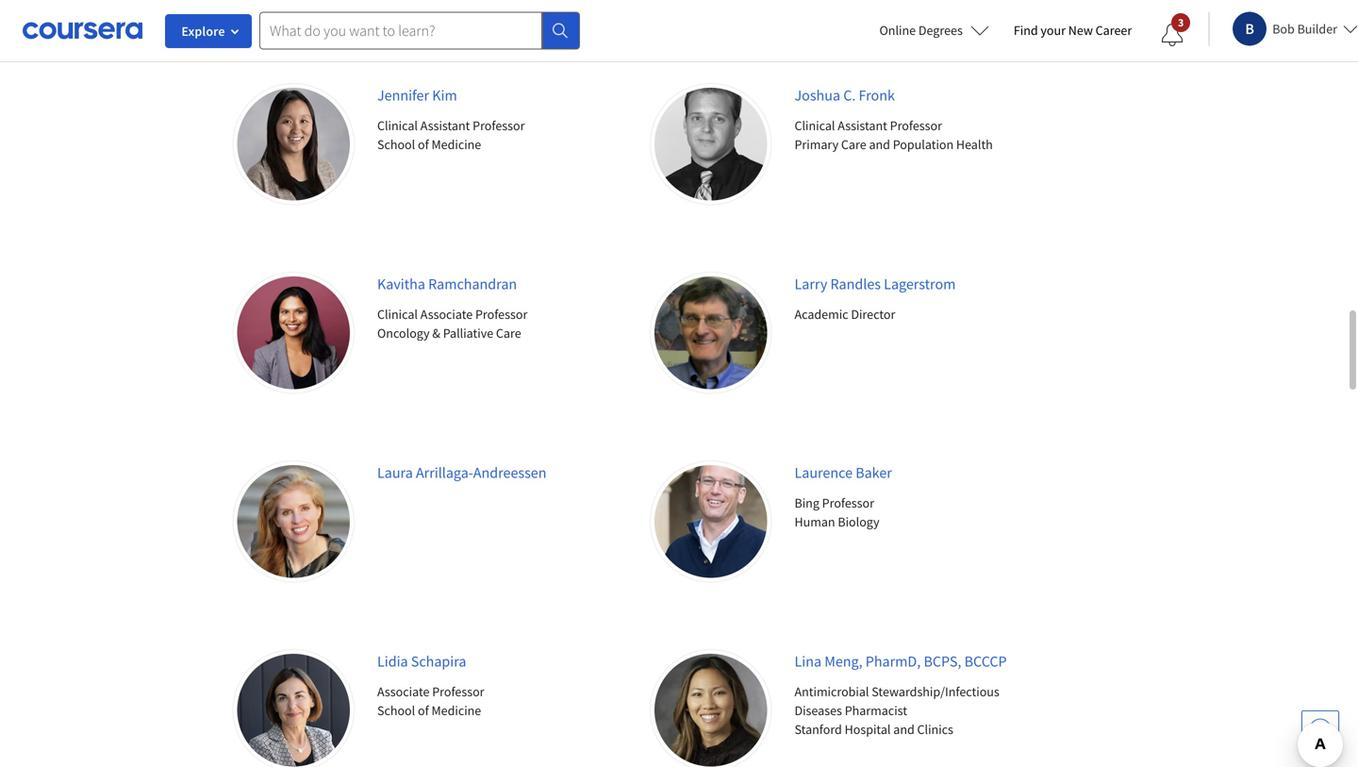 Task type: describe. For each thing, give the bounding box(es) containing it.
lina meng, pharmd, bcps, bcccp image
[[651, 650, 771, 767]]

care inside clinical associate professor oncology & palliative care
[[496, 325, 522, 342]]

clinical associate professor oncology & palliative care
[[377, 306, 528, 342]]

professor inside associate professor school of medicine
[[432, 683, 485, 700]]

diseases
[[795, 702, 843, 719]]

laura arrillaga-andreessen link
[[377, 463, 547, 482]]

kavitha
[[377, 275, 426, 293]]

your
[[1041, 22, 1066, 39]]

associate professor school of medicine
[[377, 683, 485, 719]]

&
[[433, 325, 441, 342]]

laura arrillaga-andreessen image
[[234, 461, 354, 582]]

What do you want to learn? text field
[[260, 12, 543, 50]]

lidia schapira link
[[377, 652, 467, 671]]

bing
[[795, 494, 820, 511]]

professor for jennifer kim
[[473, 117, 525, 134]]

jennifer
[[377, 86, 429, 105]]

clinical for joshua c. fronk
[[795, 117, 836, 134]]

c.
[[844, 86, 856, 105]]

online
[[880, 22, 916, 39]]

larry randles lagerstrom link
[[795, 275, 956, 293]]

ramchandran
[[429, 275, 517, 293]]

and inside antimicrobial stewardship/infectious diseases pharmacist stanford hospital and clinics
[[894, 721, 915, 738]]

associate inside associate professor school of medicine
[[377, 683, 430, 700]]

jennifer kim image
[[234, 84, 354, 204]]

builder
[[1298, 20, 1338, 37]]

joshua
[[795, 86, 841, 105]]

arrillaga-
[[416, 463, 474, 482]]

medicine inside associate professor school of medicine
[[432, 702, 482, 719]]

director
[[852, 306, 896, 323]]

coursera image
[[23, 15, 142, 46]]

pharmacist
[[845, 702, 908, 719]]

professor inside bing professor human biology
[[823, 494, 875, 511]]

lidia schapira
[[377, 652, 467, 671]]

biology
[[838, 513, 880, 530]]

laura
[[377, 463, 413, 482]]

lina meng, pharmd, bcps, bcccp link
[[795, 652, 1007, 671]]

stanford
[[795, 721, 843, 738]]

care inside the clinical assistant professor primary care and population health
[[842, 136, 867, 153]]

career
[[1096, 22, 1133, 39]]

new
[[1069, 22, 1094, 39]]

medicine inside clinical assistant professor school of medicine
[[432, 136, 482, 153]]

of inside associate professor school of medicine
[[418, 702, 429, 719]]

joshua c. fronk
[[795, 86, 895, 105]]

oncology
[[377, 325, 430, 342]]

find your new career link
[[1005, 19, 1142, 42]]

laurence baker image
[[651, 461, 771, 582]]

show notifications image
[[1162, 24, 1184, 46]]

kavitha ramchandran image
[[234, 273, 354, 393]]

professor for kavitha ramchandran
[[476, 306, 528, 323]]

joshua c. fronk image
[[651, 84, 771, 204]]

find
[[1014, 22, 1039, 39]]

kavitha ramchandran link
[[377, 275, 517, 293]]

associate inside clinical associate professor oncology & palliative care
[[421, 306, 473, 323]]

online degrees button
[[865, 9, 1005, 51]]

kim
[[432, 86, 457, 105]]

laurence
[[795, 463, 853, 482]]

bob builder
[[1273, 20, 1338, 37]]

academic director
[[795, 306, 896, 323]]

bob
[[1273, 20, 1295, 37]]

population
[[893, 136, 954, 153]]

larry randles lagerstrom image
[[651, 273, 771, 393]]

laurence baker link
[[795, 463, 893, 482]]

clinical assistant professor primary care and population health
[[795, 117, 993, 153]]

3
[[1179, 15, 1185, 30]]

lidia
[[377, 652, 408, 671]]

b
[[1246, 19, 1255, 38]]



Task type: vqa. For each thing, say whether or not it's contained in the screenshot.
the bottommost of
yes



Task type: locate. For each thing, give the bounding box(es) containing it.
clinical inside clinical associate professor oncology & palliative care
[[377, 306, 418, 323]]

1 vertical spatial associate
[[377, 683, 430, 700]]

care
[[842, 136, 867, 153], [496, 325, 522, 342]]

assistant for kim
[[421, 117, 470, 134]]

professor inside clinical assistant professor school of medicine
[[473, 117, 525, 134]]

0 horizontal spatial assistant
[[421, 117, 470, 134]]

2 school from the top
[[377, 702, 415, 719]]

care right palliative
[[496, 325, 522, 342]]

professor inside the clinical assistant professor primary care and population health
[[890, 117, 943, 134]]

online degrees
[[880, 22, 963, 39]]

1 horizontal spatial care
[[842, 136, 867, 153]]

professor for joshua c. fronk
[[890, 117, 943, 134]]

school down lidia
[[377, 702, 415, 719]]

medicine down kim
[[432, 136, 482, 153]]

1 vertical spatial medicine
[[432, 702, 482, 719]]

1 vertical spatial of
[[418, 702, 429, 719]]

1 horizontal spatial assistant
[[838, 117, 888, 134]]

health
[[957, 136, 993, 153]]

larry
[[795, 275, 828, 293]]

schapira
[[411, 652, 467, 671]]

academic
[[795, 306, 849, 323]]

of
[[418, 136, 429, 153], [418, 702, 429, 719]]

lina
[[795, 652, 822, 671]]

explore button
[[165, 14, 252, 48]]

0 horizontal spatial and
[[870, 136, 891, 153]]

0 vertical spatial and
[[870, 136, 891, 153]]

0 horizontal spatial care
[[496, 325, 522, 342]]

bcccp
[[965, 652, 1007, 671]]

2 assistant from the left
[[838, 117, 888, 134]]

and left "population"
[[870, 136, 891, 153]]

clinics
[[918, 721, 954, 738]]

help center image
[[1310, 718, 1332, 741]]

stewardship/infectious
[[872, 683, 1000, 700]]

clinical inside clinical assistant professor school of medicine
[[377, 117, 418, 134]]

clinical
[[377, 117, 418, 134], [795, 117, 836, 134], [377, 306, 418, 323]]

school
[[377, 136, 415, 153], [377, 702, 415, 719]]

None search field
[[260, 12, 580, 50]]

3 button
[[1147, 12, 1200, 58]]

professor
[[473, 117, 525, 134], [890, 117, 943, 134], [476, 306, 528, 323], [823, 494, 875, 511], [432, 683, 485, 700]]

1 vertical spatial care
[[496, 325, 522, 342]]

assistant inside the clinical assistant professor primary care and population health
[[838, 117, 888, 134]]

meng,
[[825, 652, 863, 671]]

human
[[795, 513, 836, 530]]

medicine
[[432, 136, 482, 153], [432, 702, 482, 719]]

1 vertical spatial and
[[894, 721, 915, 738]]

find your new career
[[1014, 22, 1133, 39]]

0 vertical spatial care
[[842, 136, 867, 153]]

1 school from the top
[[377, 136, 415, 153]]

school inside clinical assistant professor school of medicine
[[377, 136, 415, 153]]

and left clinics at right
[[894, 721, 915, 738]]

assistant for c.
[[838, 117, 888, 134]]

professor inside clinical associate professor oncology & palliative care
[[476, 306, 528, 323]]

bing professor human biology
[[795, 494, 880, 530]]

0 vertical spatial medicine
[[432, 136, 482, 153]]

clinical for jennifer kim
[[377, 117, 418, 134]]

larry randles lagerstrom
[[795, 275, 956, 293]]

1 medicine from the top
[[432, 136, 482, 153]]

assistant down c.
[[838, 117, 888, 134]]

1 horizontal spatial and
[[894, 721, 915, 738]]

0 vertical spatial of
[[418, 136, 429, 153]]

clinical inside the clinical assistant professor primary care and population health
[[795, 117, 836, 134]]

1 assistant from the left
[[421, 117, 470, 134]]

0 vertical spatial associate
[[421, 306, 473, 323]]

school down jennifer
[[377, 136, 415, 153]]

baker
[[856, 463, 893, 482]]

of down the lidia schapira link
[[418, 702, 429, 719]]

laurence baker
[[795, 463, 893, 482]]

antimicrobial
[[795, 683, 870, 700]]

hospital
[[845, 721, 891, 738]]

2 medicine from the top
[[432, 702, 482, 719]]

antimicrobial stewardship/infectious diseases pharmacist stanford hospital and clinics
[[795, 683, 1000, 738]]

associate up the &
[[421, 306, 473, 323]]

joshua c. fronk link
[[795, 86, 895, 105]]

of inside clinical assistant professor school of medicine
[[418, 136, 429, 153]]

assistant down kim
[[421, 117, 470, 134]]

jennifer kim
[[377, 86, 457, 105]]

andreessen
[[474, 463, 547, 482]]

pharmd,
[[866, 652, 921, 671]]

2 of from the top
[[418, 702, 429, 719]]

laura arrillaga-andreessen
[[377, 463, 547, 482]]

and
[[870, 136, 891, 153], [894, 721, 915, 738]]

and inside the clinical assistant professor primary care and population health
[[870, 136, 891, 153]]

0 vertical spatial school
[[377, 136, 415, 153]]

jennifer kim link
[[377, 86, 457, 105]]

associate down lidia
[[377, 683, 430, 700]]

assistant
[[421, 117, 470, 134], [838, 117, 888, 134]]

degrees
[[919, 22, 963, 39]]

explore
[[182, 23, 225, 40]]

1 vertical spatial school
[[377, 702, 415, 719]]

of down jennifer kim
[[418, 136, 429, 153]]

randles
[[831, 275, 881, 293]]

associate
[[421, 306, 473, 323], [377, 683, 430, 700]]

fronk
[[859, 86, 895, 105]]

assistant inside clinical assistant professor school of medicine
[[421, 117, 470, 134]]

lina meng, pharmd, bcps, bcccp
[[795, 652, 1007, 671]]

clinical up oncology
[[377, 306, 418, 323]]

clinical down jennifer
[[377, 117, 418, 134]]

1 of from the top
[[418, 136, 429, 153]]

clinical assistant professor school of medicine
[[377, 117, 525, 153]]

lagerstrom
[[884, 275, 956, 293]]

care right primary
[[842, 136, 867, 153]]

medicine down schapira
[[432, 702, 482, 719]]

bcps,
[[924, 652, 962, 671]]

palliative
[[443, 325, 494, 342]]

kavitha ramchandran
[[377, 275, 517, 293]]

primary
[[795, 136, 839, 153]]

school inside associate professor school of medicine
[[377, 702, 415, 719]]

clinical up primary
[[795, 117, 836, 134]]

clinical for kavitha ramchandran
[[377, 306, 418, 323]]

lidia schapira image
[[234, 650, 354, 767]]



